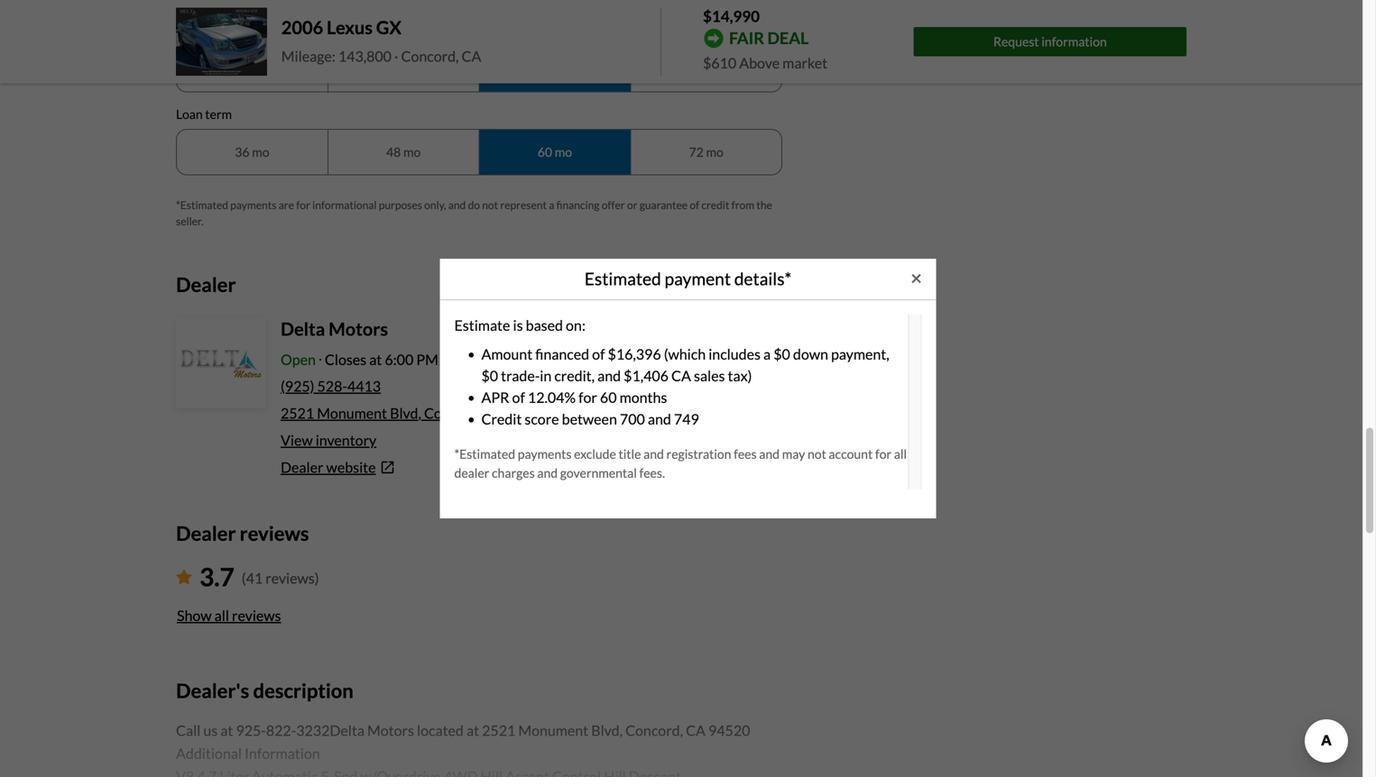 Task type: vqa. For each thing, say whether or not it's contained in the screenshot.
<640
yes



Task type: locate. For each thing, give the bounding box(es) containing it.
*estimated up dealer
[[454, 447, 515, 462]]

dealer
[[176, 273, 236, 297], [281, 459, 323, 477], [176, 522, 236, 546]]

excellent
[[681, 45, 732, 61]]

concord, inside 2006 lexus gx mileage: 143,800 · concord, ca
[[401, 47, 459, 65]]

2 vertical spatial concord,
[[625, 722, 683, 740]]

1 vertical spatial reviews
[[232, 607, 281, 625]]

of down trade-
[[512, 389, 525, 406]]

2521 right located on the left of the page
[[482, 722, 516, 740]]

all
[[894, 447, 907, 462], [214, 607, 229, 625]]

$610 above market
[[703, 54, 828, 72]]

1 vertical spatial motors
[[367, 722, 414, 740]]

850
[[708, 61, 730, 77]]

1 vertical spatial payments
[[518, 447, 572, 462]]

dealer's
[[176, 679, 249, 703]]

0 vertical spatial not
[[482, 199, 498, 212]]

financing
[[556, 199, 600, 212]]

2 vertical spatial for
[[875, 447, 892, 462]]

do
[[468, 199, 480, 212]]

at for 925-
[[220, 722, 233, 740]]

fair
[[729, 28, 764, 48]]

for right account
[[875, 447, 892, 462]]

monument up inventory
[[317, 405, 387, 422]]

motors left located on the left of the page
[[367, 722, 414, 740]]

0 vertical spatial $0
[[774, 346, 790, 363]]

credit,
[[554, 367, 595, 385]]

0 horizontal spatial of
[[512, 389, 525, 406]]

0 horizontal spatial at
[[220, 722, 233, 740]]

2 horizontal spatial of
[[690, 199, 699, 212]]

ca inside call us at 925-822-3232delta motors located at 2521 monument blvd, concord, ca 94520 additional information
[[686, 722, 706, 740]]

1 horizontal spatial of
[[592, 346, 605, 363]]

all right 'show' on the bottom left of page
[[214, 607, 229, 625]]

at inside open closes at 6:00 pm (925) 528-4413
[[369, 351, 382, 369]]

payments up charges
[[518, 447, 572, 462]]

all right account
[[894, 447, 907, 462]]

1 horizontal spatial score
[[525, 411, 559, 428]]

loan term
[[176, 106, 232, 122]]

motors
[[329, 319, 388, 340], [367, 722, 414, 740]]

ca right blvd, at bottom left
[[686, 722, 706, 740]]

3 mo from the left
[[555, 145, 572, 160]]

1 horizontal spatial not
[[808, 447, 826, 462]]

based
[[526, 317, 563, 334]]

1 vertical spatial score
[[525, 411, 559, 428]]

94520 inside call us at 925-822-3232delta motors located at 2521 monument blvd, concord, ca 94520 additional information
[[708, 722, 750, 740]]

delta motors image
[[178, 320, 264, 407]]

*estimated up "seller." in the top left of the page
[[176, 199, 228, 212]]

2 mo from the left
[[403, 145, 421, 160]]

mo right 36
[[252, 145, 269, 160]]

1 mo from the left
[[252, 145, 269, 160]]

1 horizontal spatial 2521
[[482, 722, 516, 740]]

1 horizontal spatial at
[[369, 351, 382, 369]]

rebuilding <640
[[223, 45, 282, 77]]

credit inside the amount financed of $16,396 (which includes a $0 down payment, $0 trade-in credit, and $1,406 ca sales tax) apr of 12.04% for 60 months credit score between 700 and 749
[[481, 411, 522, 428]]

for inside *estimated payments are for informational purposes only, and do not represent a financing offer or guarantee of credit from the seller.
[[296, 199, 310, 212]]

1 vertical spatial a
[[763, 346, 771, 363]]

monument inside call us at 925-822-3232delta motors located at 2521 monument blvd, concord, ca 94520 additional information
[[518, 722, 588, 740]]

for up between
[[579, 389, 597, 406]]

of left the 'credit'
[[690, 199, 699, 212]]

*estimated for *estimated payments exclude title and registration fees and may not account for all dealer charges and governmental fees.
[[454, 447, 515, 462]]

0 horizontal spatial all
[[214, 607, 229, 625]]

reviews
[[240, 522, 309, 546], [232, 607, 281, 625]]

for inside the amount financed of $16,396 (which includes a $0 down payment, $0 trade-in credit, and $1,406 ca sales tax) apr of 12.04% for 60 months credit score between 700 and 749
[[579, 389, 597, 406]]

1 horizontal spatial 94520
[[708, 722, 750, 740]]

*estimated payments are for informational purposes only, and do not represent a financing offer or guarantee of credit from the seller.
[[176, 199, 772, 228]]

and right charges
[[537, 466, 558, 481]]

or
[[627, 199, 637, 212]]

1 vertical spatial credit
[[481, 411, 522, 428]]

motors up closes
[[329, 319, 388, 340]]

a right includes
[[763, 346, 771, 363]]

0 vertical spatial score
[[214, 7, 244, 23]]

60 up between
[[600, 389, 617, 406]]

dealer down "seller." in the top left of the page
[[176, 273, 236, 297]]

score up the rebuilding on the left of page
[[214, 7, 244, 23]]

2 horizontal spatial for
[[875, 447, 892, 462]]

1 vertical spatial for
[[579, 389, 597, 406]]

1 vertical spatial not
[[808, 447, 826, 462]]

fees.
[[639, 466, 665, 481]]

1 horizontal spatial all
[[894, 447, 907, 462]]

1 vertical spatial $0
[[481, 367, 498, 385]]

1 vertical spatial 2521
[[482, 722, 516, 740]]

1 vertical spatial 60
[[600, 389, 617, 406]]

1 horizontal spatial payments
[[518, 447, 572, 462]]

monument left blvd, at bottom left
[[518, 722, 588, 740]]

open
[[281, 351, 316, 369]]

0 horizontal spatial score
[[214, 7, 244, 23]]

dealer for dealer
[[176, 273, 236, 297]]

reviews inside "button"
[[232, 607, 281, 625]]

0 vertical spatial 2521
[[281, 405, 314, 422]]

a left financing
[[549, 199, 554, 212]]

0 horizontal spatial for
[[296, 199, 310, 212]]

payment,
[[831, 346, 889, 363]]

of up credit,
[[592, 346, 605, 363]]

0 horizontal spatial $0
[[481, 367, 498, 385]]

1 vertical spatial 94520
[[708, 722, 750, 740]]

credit
[[176, 7, 211, 23], [481, 411, 522, 428]]

concord,
[[401, 47, 459, 65], [424, 405, 482, 422], [625, 722, 683, 740]]

0 vertical spatial payments
[[230, 199, 277, 212]]

us
[[203, 722, 218, 740]]

60 up represent
[[538, 145, 552, 160]]

0 horizontal spatial 2521
[[281, 405, 314, 422]]

36
[[235, 145, 250, 160]]

mo for 36 mo
[[252, 145, 269, 160]]

1 horizontal spatial $0
[[774, 346, 790, 363]]

0 vertical spatial 60
[[538, 145, 552, 160]]

payments for exclude
[[518, 447, 572, 462]]

0 horizontal spatial credit
[[176, 7, 211, 23]]

not for may
[[808, 447, 826, 462]]

all inside show all reviews "button"
[[214, 607, 229, 625]]

ca right 699
[[462, 47, 481, 65]]

at right us
[[220, 722, 233, 740]]

60
[[538, 145, 552, 160], [600, 389, 617, 406]]

2521 down (925)
[[281, 405, 314, 422]]

2006 lexus gx image
[[176, 8, 267, 76]]

payments inside *estimated payments are for informational purposes only, and do not represent a financing offer or guarantee of credit from the seller.
[[230, 199, 277, 212]]

dealer up 3.7 on the left bottom of the page
[[176, 522, 236, 546]]

dealer website link
[[281, 457, 782, 479]]

0 vertical spatial concord,
[[401, 47, 459, 65]]

48 mo
[[386, 145, 421, 160]]

mo right 48
[[403, 145, 421, 160]]

*estimated inside *estimated payments exclude title and registration fees and may not account for all dealer charges and governmental fees.
[[454, 447, 515, 462]]

750-
[[682, 61, 708, 77]]

0 vertical spatial *estimated
[[176, 199, 228, 212]]

822-
[[266, 722, 296, 740]]

1 horizontal spatial *estimated
[[454, 447, 515, 462]]

2 horizontal spatial at
[[467, 722, 479, 740]]

0 vertical spatial a
[[549, 199, 554, 212]]

mo right 72
[[706, 145, 723, 160]]

1 vertical spatial *estimated
[[454, 447, 515, 462]]

motors inside call us at 925-822-3232delta motors located at 2521 monument blvd, concord, ca 94520 additional information
[[367, 722, 414, 740]]

1 vertical spatial monument
[[518, 722, 588, 740]]

is
[[513, 317, 523, 334]]

estimated payment details* dialog
[[0, 0, 1376, 778]]

details*
[[734, 269, 792, 289]]

2 vertical spatial dealer
[[176, 522, 236, 546]]

dealer reviews
[[176, 522, 309, 546]]

0 vertical spatial of
[[690, 199, 699, 212]]

pm
[[416, 351, 438, 369]]

exclude
[[574, 447, 616, 462]]

$0 up apr
[[481, 367, 498, 385]]

1 horizontal spatial a
[[763, 346, 771, 363]]

reviews up 3.7 (41 reviews)
[[240, 522, 309, 546]]

0 vertical spatial dealer
[[176, 273, 236, 297]]

2521 inside call us at 925-822-3232delta motors located at 2521 monument blvd, concord, ca 94520 additional information
[[482, 722, 516, 740]]

at right located on the left of the page
[[467, 722, 479, 740]]

for right are in the left of the page
[[296, 199, 310, 212]]

informational
[[312, 199, 377, 212]]

0 vertical spatial motors
[[329, 319, 388, 340]]

charges
[[492, 466, 535, 481]]

48
[[386, 145, 401, 160]]

ca
[[462, 47, 481, 65], [671, 367, 691, 385], [485, 405, 504, 422], [686, 722, 706, 740]]

94520
[[507, 405, 549, 422], [708, 722, 750, 740]]

lexus
[[327, 17, 373, 38]]

not inside *estimated payments exclude title and registration fees and may not account for all dealer charges and governmental fees.
[[808, 447, 826, 462]]

credit score
[[176, 7, 244, 23]]

mo
[[252, 145, 269, 160], [403, 145, 421, 160], [555, 145, 572, 160], [706, 145, 723, 160]]

loan
[[176, 106, 203, 122]]

dealer down view
[[281, 459, 323, 477]]

<640
[[237, 61, 267, 77]]

on:
[[566, 317, 586, 334]]

ca down (which
[[671, 367, 691, 385]]

0 vertical spatial reviews
[[240, 522, 309, 546]]

0 vertical spatial all
[[894, 447, 907, 462]]

concord, right blvd, at bottom left
[[625, 722, 683, 740]]

payments left are in the left of the page
[[230, 199, 277, 212]]

registration
[[666, 447, 731, 462]]

1 vertical spatial all
[[214, 607, 229, 625]]

score down 12.04%
[[525, 411, 559, 428]]

1 horizontal spatial for
[[579, 389, 597, 406]]

website
[[326, 459, 376, 477]]

at left '6:00'
[[369, 351, 382, 369]]

show all reviews button
[[176, 596, 282, 636]]

1 vertical spatial dealer
[[281, 459, 323, 477]]

0 vertical spatial for
[[296, 199, 310, 212]]

mo up financing
[[555, 145, 572, 160]]

payments
[[230, 199, 277, 212], [518, 447, 572, 462]]

payments inside *estimated payments exclude title and registration fees and may not account for all dealer charges and governmental fees.
[[518, 447, 572, 462]]

0 horizontal spatial *estimated
[[176, 199, 228, 212]]

score
[[214, 7, 244, 23], [525, 411, 559, 428]]

*estimated inside *estimated payments are for informational purposes only, and do not represent a financing offer or guarantee of credit from the seller.
[[176, 199, 228, 212]]

request
[[993, 34, 1039, 49]]

concord, right ,
[[424, 405, 482, 422]]

amount
[[481, 346, 533, 363]]

0 horizontal spatial not
[[482, 199, 498, 212]]

1 vertical spatial of
[[592, 346, 605, 363]]

not right 'do'
[[482, 199, 498, 212]]

0 horizontal spatial payments
[[230, 199, 277, 212]]

$0 left down
[[774, 346, 790, 363]]

amount financed of $16,396 (which includes a $0 down payment, $0 trade-in credit, and $1,406 ca sales tax) apr of 12.04% for 60 months credit score between 700 and 749
[[481, 346, 889, 428]]

a
[[549, 199, 554, 212], [763, 346, 771, 363]]

for
[[296, 199, 310, 212], [579, 389, 597, 406], [875, 447, 892, 462]]

6:00
[[385, 351, 414, 369]]

dealer for dealer website
[[281, 459, 323, 477]]

concord, right '·' on the left top of the page
[[401, 47, 459, 65]]

a inside the amount financed of $16,396 (which includes a $0 down payment, $0 trade-in credit, and $1,406 ca sales tax) apr of 12.04% for 60 months credit score between 700 and 749
[[763, 346, 771, 363]]

not right may
[[808, 447, 826, 462]]

1 horizontal spatial 60
[[600, 389, 617, 406]]

0 vertical spatial 94520
[[507, 405, 549, 422]]

0 vertical spatial credit
[[176, 7, 211, 23]]

700
[[620, 411, 645, 428]]

1 horizontal spatial monument
[[518, 722, 588, 740]]

reviews down (41
[[232, 607, 281, 625]]

open closes at 6:00 pm (925) 528-4413
[[281, 351, 438, 395]]

apr
[[481, 389, 509, 406]]

4 mo from the left
[[706, 145, 723, 160]]

and left 'do'
[[448, 199, 466, 212]]

not inside *estimated payments are for informational purposes only, and do not represent a financing offer or guarantee of credit from the seller.
[[482, 199, 498, 212]]

0 vertical spatial monument
[[317, 405, 387, 422]]

1 horizontal spatial credit
[[481, 411, 522, 428]]

dealer
[[454, 466, 489, 481]]

143,800
[[338, 47, 392, 65]]

payments for are
[[230, 199, 277, 212]]

2521 monument blvd , concord, ca 94520
[[281, 405, 549, 422]]

may
[[782, 447, 805, 462]]

includes
[[709, 346, 761, 363]]

0 horizontal spatial a
[[549, 199, 554, 212]]

delta motors link
[[281, 319, 388, 340]]

show
[[177, 607, 212, 625]]



Task type: describe. For each thing, give the bounding box(es) containing it.
only,
[[424, 199, 446, 212]]

in
[[540, 367, 552, 385]]

fair
[[393, 45, 414, 61]]

3.7 (41 reviews)
[[199, 562, 319, 592]]

3.7
[[199, 562, 234, 592]]

times image
[[907, 272, 925, 286]]

description
[[253, 679, 354, 703]]

36 mo
[[235, 145, 269, 160]]

and up fees.
[[644, 447, 664, 462]]

not for do
[[482, 199, 498, 212]]

information
[[245, 745, 320, 763]]

call
[[176, 722, 201, 740]]

account
[[829, 447, 873, 462]]

inventory
[[316, 432, 376, 449]]

of inside *estimated payments are for informational purposes only, and do not represent a financing offer or guarantee of credit from the seller.
[[690, 199, 699, 212]]

$610
[[703, 54, 736, 72]]

mileage:
[[281, 47, 336, 65]]

fair deal
[[729, 28, 809, 48]]

offer
[[602, 199, 625, 212]]

score inside the amount financed of $16,396 (which includes a $0 down payment, $0 trade-in credit, and $1,406 ca sales tax) apr of 12.04% for 60 months credit score between 700 and 749
[[525, 411, 559, 428]]

fees
[[734, 447, 757, 462]]

market
[[783, 54, 828, 72]]

2006
[[281, 17, 323, 38]]

·
[[394, 47, 398, 65]]

estimated
[[585, 269, 661, 289]]

72 mo
[[689, 145, 723, 160]]

governmental
[[560, 466, 637, 481]]

and right fees at the bottom right
[[759, 447, 780, 462]]

excellent 750-850
[[681, 45, 732, 77]]

(925)
[[281, 378, 314, 395]]

dealer for dealer reviews
[[176, 522, 236, 546]]

closes
[[325, 351, 366, 369]]

delta motors
[[281, 319, 388, 340]]

view inventory
[[281, 432, 376, 449]]

request information
[[993, 34, 1107, 49]]

0 horizontal spatial 60
[[538, 145, 552, 160]]

(41
[[242, 570, 263, 588]]

0 horizontal spatial monument
[[317, 405, 387, 422]]

*estimated for *estimated payments are for informational purposes only, and do not represent a financing offer or guarantee of credit from the seller.
[[176, 199, 228, 212]]

blvd
[[390, 405, 418, 422]]

*estimated payments exclude title and registration fees and may not account for all dealer charges and governmental fees.
[[454, 447, 907, 481]]

call us at 925-822-3232delta motors located at 2521 monument blvd, concord, ca 94520 additional information
[[176, 722, 750, 763]]

4413
[[347, 378, 381, 395]]

mo for 72 mo
[[706, 145, 723, 160]]

72
[[689, 145, 704, 160]]

2 vertical spatial of
[[512, 389, 525, 406]]

mo for 60 mo
[[555, 145, 572, 160]]

dealer's description
[[176, 679, 354, 703]]

estimate
[[454, 317, 510, 334]]

deal
[[767, 28, 809, 48]]

$16,396
[[608, 346, 661, 363]]

1 vertical spatial concord,
[[424, 405, 482, 422]]

blvd,
[[591, 722, 623, 740]]

financed
[[535, 346, 589, 363]]

2006 lexus gx mileage: 143,800 · concord, ca
[[281, 17, 481, 65]]

699
[[406, 61, 428, 77]]

528-
[[317, 378, 347, 395]]

payment
[[665, 269, 731, 289]]

and down $16,396
[[598, 367, 621, 385]]

fair 641-699
[[379, 45, 428, 77]]

mo for 48 mo
[[403, 145, 421, 160]]

and down the months
[[648, 411, 671, 428]]

term
[[205, 106, 232, 122]]

purposes
[[379, 199, 422, 212]]

delta
[[281, 319, 325, 340]]

title
[[619, 447, 641, 462]]

60 inside the amount financed of $16,396 (which includes a $0 down payment, $0 trade-in credit, and $1,406 ca sales tax) apr of 12.04% for 60 months credit score between 700 and 749
[[600, 389, 617, 406]]

all inside *estimated payments exclude title and registration fees and may not account for all dealer charges and governmental fees.
[[894, 447, 907, 462]]

a inside *estimated payments are for informational purposes only, and do not represent a financing offer or guarantee of credit from the seller.
[[549, 199, 554, 212]]

for inside *estimated payments exclude title and registration fees and may not account for all dealer charges and governmental fees.
[[875, 447, 892, 462]]

estimate is based on:
[[454, 317, 586, 334]]

60 mo
[[538, 145, 572, 160]]

show all reviews
[[177, 607, 281, 625]]

925-
[[236, 722, 266, 740]]

tax)
[[728, 367, 752, 385]]

star image
[[176, 570, 192, 585]]

represent
[[500, 199, 547, 212]]

trade-
[[501, 367, 540, 385]]

dealer website
[[281, 459, 376, 477]]

estimated payment details*
[[585, 269, 792, 289]]

0 horizontal spatial 94520
[[507, 405, 549, 422]]

located
[[417, 722, 464, 740]]

seller.
[[176, 215, 204, 228]]

and inside *estimated payments are for informational purposes only, and do not represent a financing offer or guarantee of credit from the seller.
[[448, 199, 466, 212]]

ca inside 2006 lexus gx mileage: 143,800 · concord, ca
[[462, 47, 481, 65]]

$14,990
[[703, 7, 760, 25]]

3232delta
[[296, 722, 365, 740]]

641-
[[379, 61, 406, 77]]

at for 6:00
[[369, 351, 382, 369]]

$1,406
[[624, 367, 669, 385]]

12.04%
[[528, 389, 576, 406]]

down
[[793, 346, 828, 363]]

(925) 528-4413 link
[[281, 378, 381, 395]]

gx
[[376, 17, 402, 38]]

reviews)
[[266, 570, 319, 588]]

concord, inside call us at 925-822-3232delta motors located at 2521 monument blvd, concord, ca 94520 additional information
[[625, 722, 683, 740]]

ca inside the amount financed of $16,396 (which includes a $0 down payment, $0 trade-in credit, and $1,406 ca sales tax) apr of 12.04% for 60 months credit score between 700 and 749
[[671, 367, 691, 385]]

ca down trade-
[[485, 405, 504, 422]]

information
[[1042, 34, 1107, 49]]

guarantee
[[640, 199, 688, 212]]

rebuilding
[[223, 45, 282, 61]]



